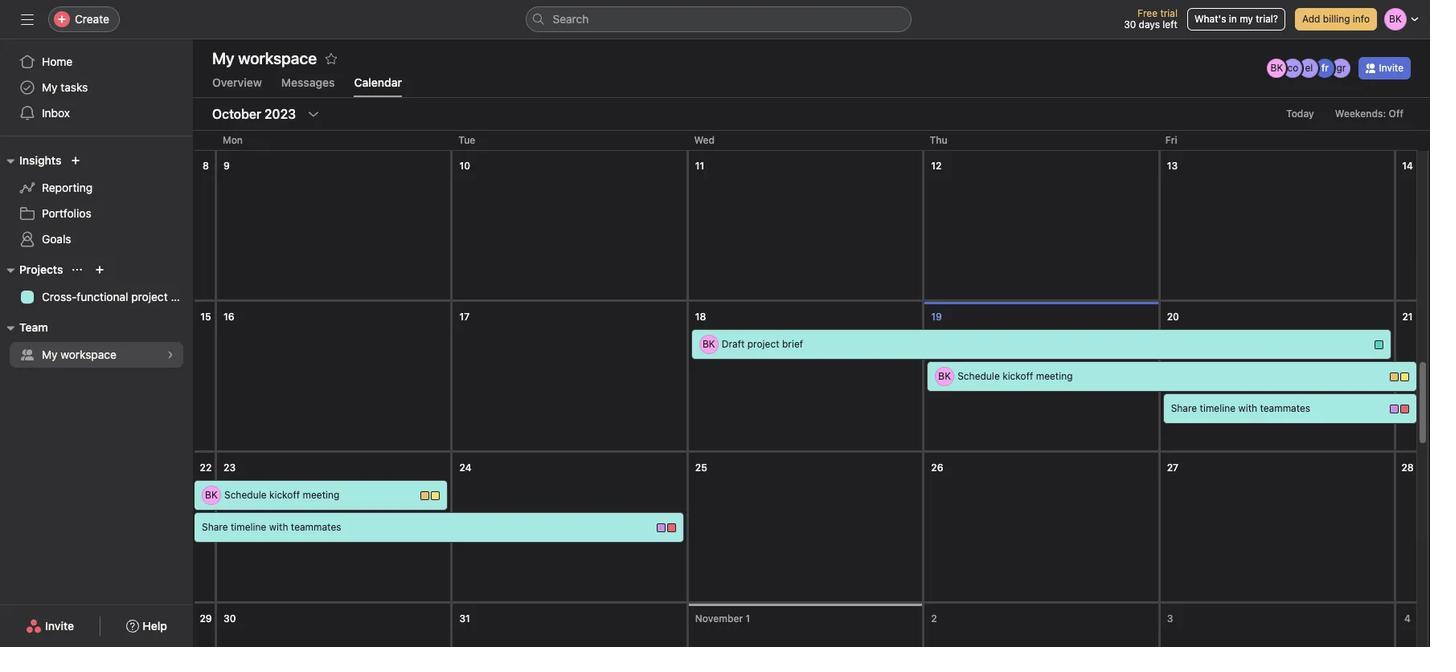 Task type: locate. For each thing, give the bounding box(es) containing it.
0 horizontal spatial invite
[[45, 620, 74, 633]]

kickoff
[[1003, 371, 1033, 383], [269, 490, 300, 502]]

26
[[931, 462, 943, 474]]

projects element
[[0, 256, 193, 314]]

project left brief
[[747, 338, 779, 351]]

today button
[[1279, 103, 1321, 125]]

reporting
[[42, 181, 93, 195]]

my tasks link
[[10, 75, 183, 100]]

1 vertical spatial my
[[42, 348, 58, 362]]

30 left days
[[1124, 18, 1136, 31]]

31
[[459, 613, 470, 625]]

messages button
[[281, 76, 335, 97]]

my inside global element
[[42, 80, 58, 94]]

30 right 29
[[223, 613, 236, 625]]

0 horizontal spatial project
[[131, 290, 168, 304]]

with
[[1238, 403, 1257, 415], [269, 522, 288, 534]]

1 vertical spatial 30
[[223, 613, 236, 625]]

1 vertical spatial teammates
[[291, 522, 341, 534]]

14
[[1402, 160, 1413, 172]]

28
[[1402, 462, 1414, 474]]

1
[[746, 613, 750, 625]]

1 horizontal spatial share
[[1171, 403, 1197, 415]]

plan
[[171, 290, 193, 304]]

my
[[42, 80, 58, 94], [42, 348, 58, 362]]

0 vertical spatial schedule
[[958, 371, 1000, 383]]

0 horizontal spatial schedule kickoff meeting
[[224, 490, 339, 502]]

timeline
[[1200, 403, 1236, 415], [231, 522, 266, 534]]

1 vertical spatial share
[[202, 522, 228, 534]]

my inside teams element
[[42, 348, 58, 362]]

thu
[[930, 134, 948, 146]]

0 vertical spatial invite button
[[1359, 57, 1411, 80]]

overview button
[[212, 76, 262, 97]]

mon
[[223, 134, 243, 146]]

create
[[75, 12, 109, 26]]

0 vertical spatial 30
[[1124, 18, 1136, 31]]

1 horizontal spatial teammates
[[1260, 403, 1310, 415]]

november 1
[[695, 613, 750, 625]]

schedule
[[958, 371, 1000, 383], [224, 490, 267, 502]]

functional
[[77, 290, 128, 304]]

in
[[1229, 13, 1237, 25]]

help
[[143, 620, 167, 633]]

see details, my workspace image
[[166, 351, 175, 360]]

projects
[[19, 263, 63, 277]]

0 vertical spatial meeting
[[1036, 371, 1073, 383]]

12
[[931, 160, 942, 172]]

team
[[19, 321, 48, 334]]

free trial 30 days left
[[1124, 7, 1178, 31]]

1 vertical spatial schedule
[[224, 490, 267, 502]]

project
[[131, 290, 168, 304], [747, 338, 779, 351]]

9
[[223, 160, 230, 172]]

1 horizontal spatial kickoff
[[1003, 371, 1033, 383]]

0 vertical spatial teammates
[[1260, 403, 1310, 415]]

what's
[[1195, 13, 1226, 25]]

0 vertical spatial invite
[[1379, 62, 1404, 74]]

1 horizontal spatial with
[[1238, 403, 1257, 415]]

draft project brief
[[722, 338, 803, 351]]

1 horizontal spatial timeline
[[1200, 403, 1236, 415]]

0 vertical spatial timeline
[[1200, 403, 1236, 415]]

30
[[1124, 18, 1136, 31], [223, 613, 236, 625]]

1 vertical spatial invite
[[45, 620, 74, 633]]

search list box
[[525, 6, 911, 32]]

share
[[1171, 403, 1197, 415], [202, 522, 228, 534]]

0 horizontal spatial share timeline with teammates
[[202, 522, 341, 534]]

cross-functional project plan link
[[10, 285, 193, 310]]

insights
[[19, 154, 61, 167]]

project left plan
[[131, 290, 168, 304]]

billing
[[1323, 13, 1350, 25]]

bk left draft
[[703, 338, 715, 351]]

0 vertical spatial my
[[42, 80, 58, 94]]

1 horizontal spatial invite button
[[1359, 57, 1411, 80]]

share up "27"
[[1171, 403, 1197, 415]]

1 vertical spatial share timeline with teammates
[[202, 522, 341, 534]]

add billing info
[[1302, 13, 1370, 25]]

0 horizontal spatial with
[[269, 522, 288, 534]]

pick month image
[[307, 108, 320, 121]]

share down 22
[[202, 522, 228, 534]]

8
[[203, 160, 209, 172]]

1 vertical spatial schedule kickoff meeting
[[224, 490, 339, 502]]

0 horizontal spatial 30
[[223, 613, 236, 625]]

my left tasks
[[42, 80, 58, 94]]

invite for the bottom "invite" button
[[45, 620, 74, 633]]

calendar button
[[354, 76, 402, 97]]

1 horizontal spatial 30
[[1124, 18, 1136, 31]]

my down team on the left
[[42, 348, 58, 362]]

0 horizontal spatial teammates
[[291, 522, 341, 534]]

4
[[1404, 613, 1411, 625]]

0 vertical spatial schedule kickoff meeting
[[958, 371, 1073, 383]]

new image
[[71, 156, 81, 166]]

reporting link
[[10, 175, 183, 201]]

invite button
[[1359, 57, 1411, 80], [15, 613, 85, 642]]

0 vertical spatial share
[[1171, 403, 1197, 415]]

inbox link
[[10, 100, 183, 126]]

invite
[[1379, 62, 1404, 74], [45, 620, 74, 633]]

19
[[931, 311, 942, 323]]

meeting
[[1036, 371, 1073, 383], [303, 490, 339, 502]]

20
[[1167, 311, 1179, 323]]

23
[[223, 462, 236, 474]]

bk
[[1271, 62, 1283, 74], [703, 338, 715, 351], [938, 371, 951, 383], [205, 490, 218, 502]]

1 vertical spatial meeting
[[303, 490, 339, 502]]

0 horizontal spatial timeline
[[231, 522, 266, 534]]

0 horizontal spatial kickoff
[[269, 490, 300, 502]]

1 vertical spatial timeline
[[231, 522, 266, 534]]

create button
[[48, 6, 120, 32]]

0 horizontal spatial invite button
[[15, 613, 85, 642]]

16
[[223, 311, 234, 323]]

1 my from the top
[[42, 80, 58, 94]]

info
[[1353, 13, 1370, 25]]

2 my from the top
[[42, 348, 58, 362]]

1 horizontal spatial project
[[747, 338, 779, 351]]

1 horizontal spatial share timeline with teammates
[[1171, 403, 1310, 415]]

brief
[[782, 338, 803, 351]]

1 horizontal spatial invite
[[1379, 62, 1404, 74]]

10
[[459, 160, 470, 172]]

what's in my trial?
[[1195, 13, 1278, 25]]

free
[[1138, 7, 1158, 19]]

days
[[1139, 18, 1160, 31]]



Task type: describe. For each thing, give the bounding box(es) containing it.
my workspace link
[[10, 342, 183, 368]]

search
[[553, 12, 589, 26]]

my
[[1240, 13, 1253, 25]]

add billing info button
[[1295, 8, 1377, 31]]

add
[[1302, 13, 1320, 25]]

cross-
[[42, 290, 77, 304]]

1 horizontal spatial schedule
[[958, 371, 1000, 383]]

21
[[1402, 311, 1413, 323]]

invite for topmost "invite" button
[[1379, 62, 1404, 74]]

30 inside free trial 30 days left
[[1124, 18, 1136, 31]]

my workspace
[[42, 348, 116, 362]]

co
[[1287, 62, 1299, 74]]

24
[[459, 462, 472, 474]]

new project or portfolio image
[[95, 265, 105, 275]]

29
[[200, 613, 212, 625]]

left
[[1163, 18, 1178, 31]]

2
[[931, 613, 937, 625]]

search button
[[525, 6, 911, 32]]

weekends: off
[[1335, 108, 1404, 120]]

my workspace
[[212, 49, 317, 68]]

1 horizontal spatial schedule kickoff meeting
[[958, 371, 1073, 383]]

0 vertical spatial kickoff
[[1003, 371, 1033, 383]]

bk left co
[[1271, 62, 1283, 74]]

0 vertical spatial project
[[131, 290, 168, 304]]

13
[[1167, 160, 1178, 172]]

my for my workspace
[[42, 348, 58, 362]]

hide sidebar image
[[21, 13, 34, 26]]

help button
[[116, 613, 178, 642]]

weekends: off button
[[1328, 103, 1411, 125]]

27
[[1167, 462, 1179, 474]]

1 vertical spatial kickoff
[[269, 490, 300, 502]]

weekends:
[[1335, 108, 1386, 120]]

messages
[[281, 76, 335, 89]]

1 horizontal spatial meeting
[[1036, 371, 1073, 383]]

tue
[[458, 134, 475, 146]]

projects button
[[0, 260, 63, 280]]

bk down 22
[[205, 490, 218, 502]]

gr
[[1336, 62, 1346, 74]]

0 horizontal spatial schedule
[[224, 490, 267, 502]]

fr
[[1322, 62, 1329, 74]]

goals
[[42, 232, 71, 246]]

25
[[695, 462, 707, 474]]

global element
[[0, 39, 193, 136]]

off
[[1389, 108, 1404, 120]]

insights button
[[0, 151, 61, 170]]

add to starred image
[[325, 52, 338, 65]]

show options, current sort, top image
[[73, 265, 82, 275]]

portfolios link
[[10, 201, 183, 227]]

draft
[[722, 338, 745, 351]]

el
[[1305, 62, 1313, 74]]

my tasks
[[42, 80, 88, 94]]

trial
[[1160, 7, 1178, 19]]

0 vertical spatial share timeline with teammates
[[1171, 403, 1310, 415]]

11
[[695, 160, 705, 172]]

fri
[[1166, 134, 1178, 146]]

17
[[459, 311, 470, 323]]

1 vertical spatial project
[[747, 338, 779, 351]]

calendar
[[354, 76, 402, 89]]

teams element
[[0, 314, 193, 371]]

october 2023
[[212, 107, 296, 121]]

home
[[42, 55, 73, 68]]

what's in my trial? button
[[1187, 8, 1285, 31]]

insights element
[[0, 146, 193, 256]]

18
[[695, 311, 706, 323]]

inbox
[[42, 106, 70, 120]]

team button
[[0, 318, 48, 338]]

wed
[[694, 134, 715, 146]]

overview
[[212, 76, 262, 89]]

bk down '19'
[[938, 371, 951, 383]]

home link
[[10, 49, 183, 75]]

portfolios
[[42, 207, 91, 220]]

workspace
[[61, 348, 116, 362]]

trial?
[[1256, 13, 1278, 25]]

1 vertical spatial with
[[269, 522, 288, 534]]

tasks
[[61, 80, 88, 94]]

0 vertical spatial with
[[1238, 403, 1257, 415]]

0 horizontal spatial share
[[202, 522, 228, 534]]

goals link
[[10, 227, 183, 252]]

today
[[1286, 108, 1314, 120]]

22
[[200, 462, 212, 474]]

cross-functional project plan
[[42, 290, 193, 304]]

my for my tasks
[[42, 80, 58, 94]]

3
[[1167, 613, 1173, 625]]

0 horizontal spatial meeting
[[303, 490, 339, 502]]

november
[[695, 613, 743, 625]]

1 vertical spatial invite button
[[15, 613, 85, 642]]

15
[[200, 311, 211, 323]]



Task type: vqa. For each thing, say whether or not it's contained in the screenshot.
topmost the Share timeline with teammates
yes



